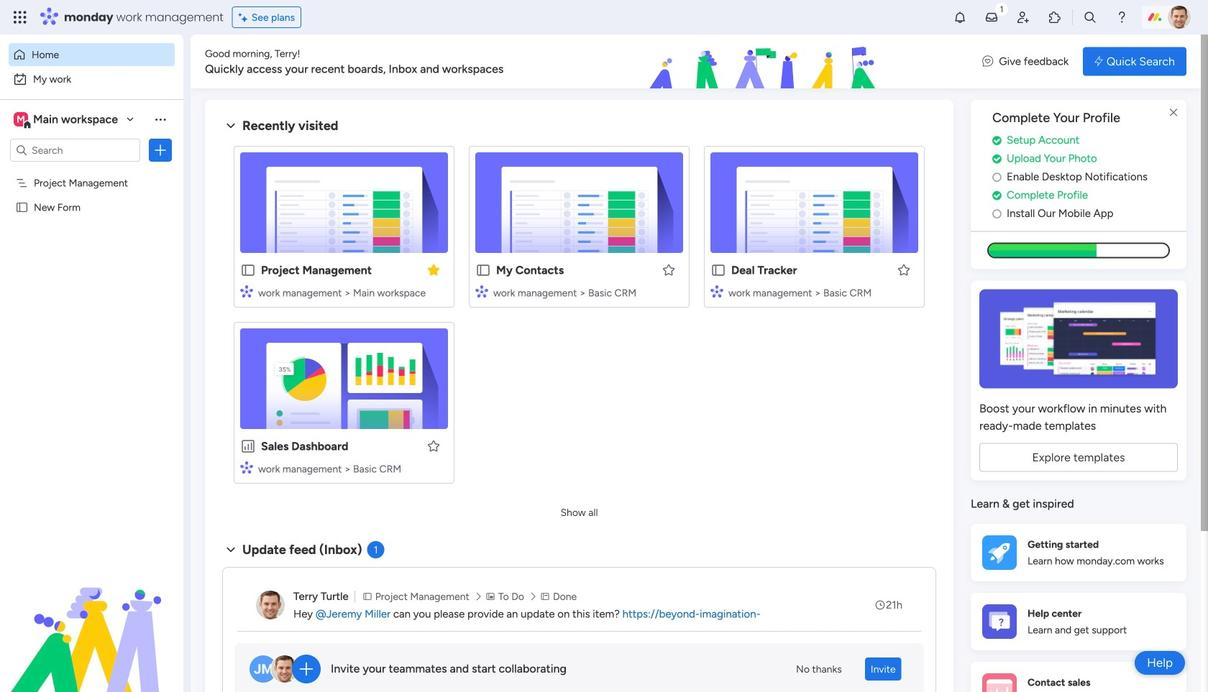 Task type: describe. For each thing, give the bounding box(es) containing it.
0 vertical spatial option
[[9, 43, 175, 66]]

3 check circle image from the top
[[992, 190, 1002, 201]]

add to favorites image for public dashboard icon
[[426, 439, 441, 453]]

quick search results list box
[[222, 134, 936, 501]]

0 horizontal spatial public board image
[[15, 201, 29, 214]]

terry turtle image
[[256, 591, 285, 620]]

workspace image
[[14, 111, 28, 127]]

templates image image
[[984, 289, 1174, 389]]

close recently visited image
[[222, 117, 239, 134]]

1 check circle image from the top
[[992, 135, 1002, 146]]

public board image
[[240, 262, 256, 278]]

contact sales element
[[971, 662, 1187, 693]]

getting started element
[[971, 524, 1187, 582]]

v2 bolt switch image
[[1095, 54, 1103, 69]]

dapulse x slim image
[[1165, 104, 1182, 122]]

see plans image
[[239, 9, 251, 25]]

help image
[[1115, 10, 1129, 24]]

terry turtle image
[[1168, 6, 1191, 29]]

add to favorites image
[[897, 263, 911, 277]]

1 image
[[995, 1, 1008, 17]]

notifications image
[[953, 10, 967, 24]]

2 check circle image from the top
[[992, 153, 1002, 164]]



Task type: vqa. For each thing, say whether or not it's contained in the screenshot.
2nd circle o image from the bottom
yes



Task type: locate. For each thing, give the bounding box(es) containing it.
v2 user feedback image
[[983, 53, 993, 70]]

1 horizontal spatial public board image
[[475, 262, 491, 278]]

update feed image
[[985, 10, 999, 24]]

options image
[[153, 143, 168, 157]]

1 vertical spatial add to favorites image
[[426, 439, 441, 453]]

check circle image
[[992, 135, 1002, 146], [992, 153, 1002, 164], [992, 190, 1002, 201]]

select product image
[[13, 10, 27, 24]]

1 horizontal spatial add to favorites image
[[662, 263, 676, 277]]

add to favorites image for the middle public board image
[[662, 263, 676, 277]]

add to favorites image
[[662, 263, 676, 277], [426, 439, 441, 453]]

1 vertical spatial lottie animation image
[[0, 547, 183, 693]]

1 element
[[367, 542, 384, 559]]

workspace selection element
[[14, 111, 120, 129]]

help center element
[[971, 593, 1187, 651]]

remove from favorites image
[[426, 263, 441, 277]]

2 vertical spatial check circle image
[[992, 190, 1002, 201]]

2 vertical spatial option
[[0, 170, 183, 173]]

0 horizontal spatial lottie animation element
[[0, 547, 183, 693]]

public dashboard image
[[240, 439, 256, 455]]

lottie animation image
[[564, 35, 968, 89], [0, 547, 183, 693]]

public board image
[[15, 201, 29, 214], [475, 262, 491, 278], [711, 262, 726, 278]]

1 vertical spatial option
[[9, 68, 175, 91]]

lottie animation element
[[564, 35, 968, 89], [0, 547, 183, 693]]

circle o image
[[992, 208, 1002, 219]]

1 vertical spatial check circle image
[[992, 153, 1002, 164]]

0 vertical spatial lottie animation element
[[564, 35, 968, 89]]

Search in workspace field
[[30, 142, 120, 159]]

1 horizontal spatial lottie animation image
[[564, 35, 968, 89]]

0 horizontal spatial lottie animation image
[[0, 547, 183, 693]]

2 horizontal spatial public board image
[[711, 262, 726, 278]]

invite members image
[[1016, 10, 1031, 24]]

0 horizontal spatial add to favorites image
[[426, 439, 441, 453]]

option
[[9, 43, 175, 66], [9, 68, 175, 91], [0, 170, 183, 173]]

1 horizontal spatial lottie animation element
[[564, 35, 968, 89]]

search everything image
[[1083, 10, 1097, 24]]

0 vertical spatial check circle image
[[992, 135, 1002, 146]]

workspace options image
[[153, 112, 168, 126]]

close update feed (inbox) image
[[222, 542, 239, 559]]

monday marketplace image
[[1048, 10, 1062, 24]]

circle o image
[[992, 172, 1002, 183]]

1 vertical spatial lottie animation element
[[0, 547, 183, 693]]

0 vertical spatial lottie animation image
[[564, 35, 968, 89]]

0 vertical spatial add to favorites image
[[662, 263, 676, 277]]

list box
[[0, 168, 183, 414]]



